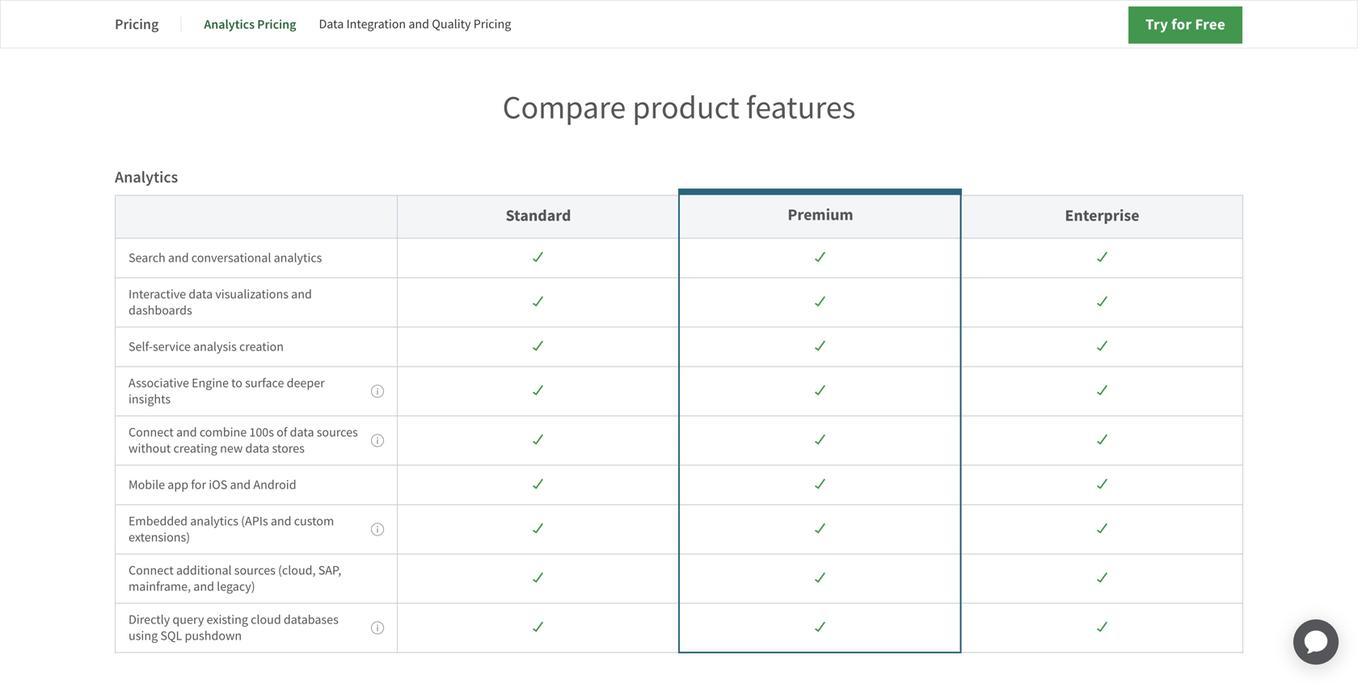 Task type: describe. For each thing, give the bounding box(es) containing it.
try for free link
[[1129, 6, 1243, 44]]

analytics for analytics
[[115, 167, 178, 188]]

and inside embedded analytics (apis and custom extensions)
[[271, 514, 292, 530]]

connect additional sources (cloud, sap, mainframe, and legacy)
[[129, 563, 341, 596]]

and inside pricing menu bar
[[409, 16, 429, 32]]

stores
[[272, 441, 305, 457]]

additional
[[176, 563, 232, 579]]

app
[[168, 477, 188, 494]]

pricing menu bar
[[115, 5, 534, 44]]

product
[[633, 87, 740, 129]]

enterprise
[[1065, 205, 1140, 226]]

query
[[173, 612, 204, 629]]

mobile
[[129, 477, 165, 494]]

features
[[746, 87, 856, 129]]

quality
[[432, 16, 471, 32]]

1 horizontal spatial data
[[245, 441, 270, 457]]

visualizations
[[215, 286, 289, 303]]

data integration and quality pricing link
[[319, 5, 511, 44]]

creation
[[239, 339, 284, 355]]

compare product features
[[503, 87, 856, 129]]

1 horizontal spatial for
[[1172, 14, 1192, 35]]

analytics for analytics pricing
[[204, 16, 255, 33]]

data
[[319, 16, 344, 32]]

legacy)
[[217, 579, 255, 596]]

sources inside connect additional sources (cloud, sap, mainframe, and legacy)
[[234, 563, 276, 579]]

to
[[231, 375, 243, 392]]

1 horizontal spatial analytics
[[274, 250, 322, 267]]

embedded analytics (apis and custom extensions)
[[129, 514, 334, 546]]

connect and combine 100s of data sources without creating new data stores
[[129, 425, 358, 457]]

compare
[[503, 87, 626, 129]]

data inside interactive data visualizations and dashboards
[[189, 286, 213, 303]]

try
[[1146, 14, 1168, 35]]

surface
[[245, 375, 284, 392]]

service
[[153, 339, 191, 355]]

mobile app for ios and android
[[129, 477, 296, 494]]

premium
[[788, 204, 854, 226]]

using
[[129, 628, 158, 645]]

sources inside connect and combine 100s of data sources without creating new data stores
[[317, 425, 358, 441]]

try for free
[[1146, 14, 1226, 35]]

creating
[[173, 441, 217, 457]]

and right ios
[[230, 477, 251, 494]]

search and conversational analytics
[[129, 250, 322, 267]]

directly
[[129, 612, 170, 629]]

tooltip image for databases
[[371, 622, 384, 636]]

analytics inside embedded analytics (apis and custom extensions)
[[190, 514, 238, 530]]

integration
[[346, 16, 406, 32]]



Task type: vqa. For each thing, say whether or not it's contained in the screenshot.
login image
no



Task type: locate. For each thing, give the bounding box(es) containing it.
connect down extensions)
[[129, 563, 174, 579]]

application
[[1274, 601, 1358, 685]]

analytics
[[204, 16, 255, 33], [115, 167, 178, 188]]

0 horizontal spatial analytics
[[115, 167, 178, 188]]

insights
[[129, 391, 171, 408]]

connect for connect additional sources (cloud, sap, mainframe, and legacy)
[[129, 563, 174, 579]]

and
[[409, 16, 429, 32], [168, 250, 189, 267], [291, 286, 312, 303], [176, 425, 197, 441], [230, 477, 251, 494], [271, 514, 292, 530], [193, 579, 214, 596]]

data right of
[[290, 425, 314, 441]]

cloud
[[251, 612, 281, 629]]

free
[[1195, 14, 1226, 35]]

data right 'new' at bottom left
[[245, 441, 270, 457]]

search
[[129, 250, 166, 267]]

sources right stores
[[317, 425, 358, 441]]

of
[[277, 425, 287, 441]]

1 horizontal spatial sources
[[317, 425, 358, 441]]

and left the legacy)
[[193, 579, 214, 596]]

0 vertical spatial tooltip image
[[371, 434, 384, 448]]

1 horizontal spatial analytics
[[204, 16, 255, 33]]

1 vertical spatial tooltip image
[[371, 622, 384, 636]]

2 tooltip image from the top
[[371, 622, 384, 636]]

1 vertical spatial connect
[[129, 563, 174, 579]]

tooltip image right deeper
[[371, 385, 384, 399]]

combine
[[200, 425, 247, 441]]

self-
[[129, 339, 153, 355]]

analytics pricing
[[204, 16, 296, 33]]

analytics pricing link
[[204, 5, 296, 44]]

analytics down mobile app for ios and android
[[190, 514, 238, 530]]

self-service analysis creation
[[129, 339, 284, 355]]

connect inside connect additional sources (cloud, sap, mainframe, and legacy)
[[129, 563, 174, 579]]

existing
[[207, 612, 248, 629]]

dashboards
[[129, 302, 192, 319]]

pricing
[[115, 15, 159, 34], [257, 16, 296, 33], [474, 16, 511, 32]]

sources
[[317, 425, 358, 441], [234, 563, 276, 579]]

conversational
[[191, 250, 271, 267]]

1 vertical spatial tooltip image
[[371, 523, 384, 537]]

associative
[[129, 375, 189, 392]]

0 horizontal spatial sources
[[234, 563, 276, 579]]

directly query existing cloud databases using sql pushdown
[[129, 612, 339, 645]]

connect for connect and combine 100s of data sources without creating new data stores
[[129, 425, 174, 441]]

pushdown
[[185, 628, 242, 645]]

(apis
[[241, 514, 268, 530]]

2 connect from the top
[[129, 563, 174, 579]]

tooltip image for deeper
[[371, 385, 384, 399]]

databases
[[284, 612, 339, 629]]

unlimited image
[[533, 252, 543, 263], [1097, 252, 1108, 263], [815, 296, 825, 308], [533, 341, 543, 352], [1097, 341, 1108, 352], [533, 385, 543, 397], [1097, 385, 1108, 397], [1097, 435, 1108, 446], [815, 479, 825, 490], [533, 524, 543, 535], [815, 524, 825, 535], [533, 573, 543, 584], [815, 573, 825, 584]]

and inside interactive data visualizations and dashboards
[[291, 286, 312, 303]]

2 horizontal spatial data
[[290, 425, 314, 441]]

sources left (cloud,
[[234, 563, 276, 579]]

mainframe,
[[129, 579, 191, 596]]

custom
[[294, 514, 334, 530]]

data right interactive
[[189, 286, 213, 303]]

interactive data visualizations and dashboards
[[129, 286, 312, 319]]

0 vertical spatial analytics
[[274, 250, 322, 267]]

deeper
[[287, 375, 325, 392]]

100s
[[249, 425, 274, 441]]

tooltip image
[[371, 434, 384, 448], [371, 523, 384, 537]]

1 tooltip image from the top
[[371, 385, 384, 399]]

without
[[129, 441, 171, 457]]

analytics
[[274, 250, 322, 267], [190, 514, 238, 530]]

embedded
[[129, 514, 188, 530]]

extensions)
[[129, 530, 190, 546]]

0 horizontal spatial analytics
[[190, 514, 238, 530]]

1 vertical spatial analytics
[[190, 514, 238, 530]]

sql
[[160, 628, 182, 645]]

0 vertical spatial for
[[1172, 14, 1192, 35]]

associative engine to surface deeper insights
[[129, 375, 325, 408]]

1 vertical spatial analytics
[[115, 167, 178, 188]]

0 horizontal spatial data
[[189, 286, 213, 303]]

0 horizontal spatial pricing
[[115, 15, 159, 34]]

connect down 'insights'
[[129, 425, 174, 441]]

(cloud,
[[278, 563, 316, 579]]

new
[[220, 441, 243, 457]]

0 vertical spatial sources
[[317, 425, 358, 441]]

1 connect from the top
[[129, 425, 174, 441]]

1 vertical spatial for
[[191, 477, 206, 494]]

for right try
[[1172, 14, 1192, 35]]

standard
[[506, 205, 571, 226]]

connect
[[129, 425, 174, 441], [129, 563, 174, 579]]

tooltip image for connect and combine 100s of data sources without creating new data stores
[[371, 434, 384, 448]]

sap,
[[318, 563, 341, 579]]

and right visualizations
[[291, 286, 312, 303]]

2 tooltip image from the top
[[371, 523, 384, 537]]

and right search at the top left of page
[[168, 250, 189, 267]]

tooltip image for embedded analytics (apis and custom extensions)
[[371, 523, 384, 537]]

and inside connect and combine 100s of data sources without creating new data stores
[[176, 425, 197, 441]]

tooltip image
[[371, 385, 384, 399], [371, 622, 384, 636]]

0 vertical spatial tooltip image
[[371, 385, 384, 399]]

unlimited image
[[815, 252, 825, 263], [533, 296, 543, 308], [1097, 296, 1108, 308], [815, 341, 825, 352], [815, 385, 825, 397], [533, 435, 543, 446], [815, 435, 825, 446], [533, 479, 543, 490], [1097, 479, 1108, 490], [1097, 524, 1108, 535], [1097, 573, 1108, 584], [815, 622, 825, 633], [533, 622, 543, 634], [1097, 622, 1108, 634]]

interactive
[[129, 286, 186, 303]]

2 horizontal spatial pricing
[[474, 16, 511, 32]]

android
[[253, 477, 296, 494]]

analytics up visualizations
[[274, 250, 322, 267]]

data
[[189, 286, 213, 303], [290, 425, 314, 441], [245, 441, 270, 457]]

1 vertical spatial sources
[[234, 563, 276, 579]]

0 vertical spatial connect
[[129, 425, 174, 441]]

0 vertical spatial analytics
[[204, 16, 255, 33]]

and left the quality
[[409, 16, 429, 32]]

and right (apis
[[271, 514, 292, 530]]

engine
[[192, 375, 229, 392]]

data integration and quality pricing
[[319, 16, 511, 32]]

analysis
[[193, 339, 237, 355]]

connect inside connect and combine 100s of data sources without creating new data stores
[[129, 425, 174, 441]]

for
[[1172, 14, 1192, 35], [191, 477, 206, 494]]

analytics inside pricing menu bar
[[204, 16, 255, 33]]

ios
[[209, 477, 227, 494]]

1 horizontal spatial pricing
[[257, 16, 296, 33]]

0 horizontal spatial for
[[191, 477, 206, 494]]

and left the combine
[[176, 425, 197, 441]]

tooltip image right databases
[[371, 622, 384, 636]]

1 tooltip image from the top
[[371, 434, 384, 448]]

for left ios
[[191, 477, 206, 494]]

and inside connect additional sources (cloud, sap, mainframe, and legacy)
[[193, 579, 214, 596]]



